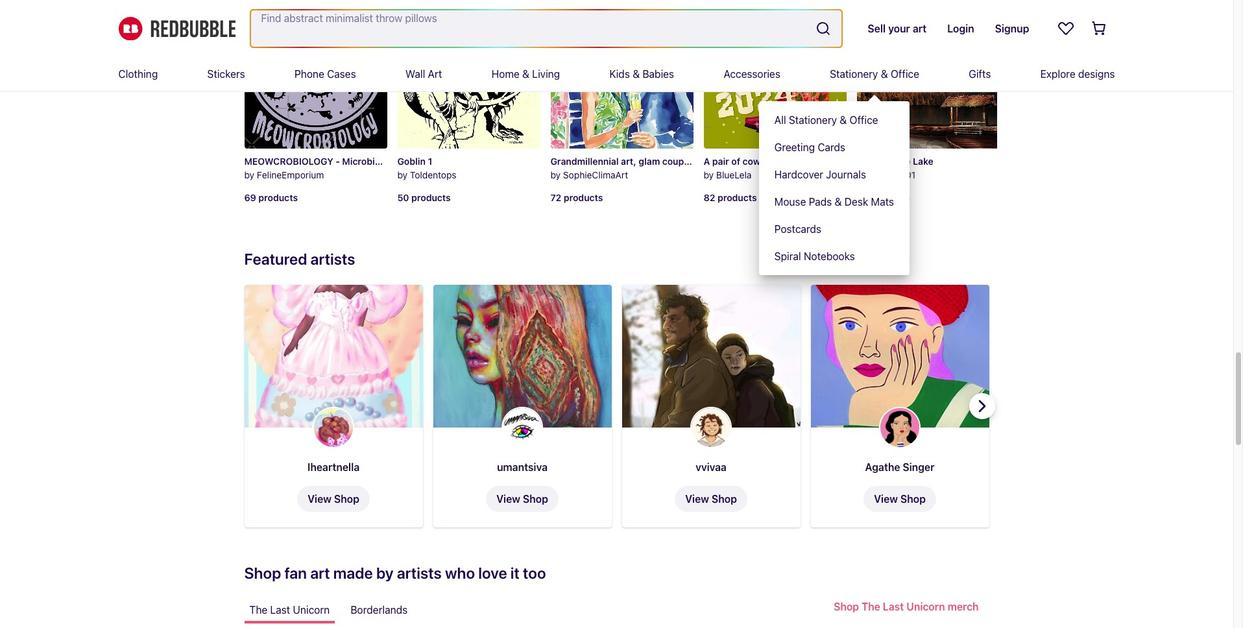 Task type: describe. For each thing, give the bounding box(es) containing it.
iheartnella
[[308, 461, 360, 473]]

art
[[428, 68, 442, 80]]

82 products
[[704, 192, 757, 203]]

gifts
[[969, 68, 991, 80]]

cats
[[401, 156, 420, 167]]

explore designs link
[[1041, 57, 1115, 91]]

sophieclimaart
[[563, 169, 628, 180]]

wall art
[[406, 68, 442, 80]]

& for living
[[522, 68, 530, 80]]

gifts link
[[969, 57, 991, 91]]

82
[[704, 192, 716, 203]]

Search term search field
[[251, 10, 811, 47]]

38 products
[[857, 192, 911, 203]]

wall
[[406, 68, 425, 80]]

1
[[428, 156, 432, 167]]

accessories
[[724, 68, 781, 80]]

greeting cards link
[[759, 134, 910, 161]]

boat on the lake by shaheen01
[[857, 156, 934, 180]]

by inside boat on the lake by shaheen01
[[857, 169, 867, 180]]

umantsiva
[[497, 461, 548, 473]]

grandmillennial
[[551, 156, 619, 167]]

38
[[857, 192, 869, 203]]

1 horizontal spatial office
[[891, 68, 920, 80]]

& for office
[[881, 68, 888, 80]]

love
[[479, 564, 507, 582]]

kids
[[610, 68, 630, 80]]

stationery & office
[[830, 68, 920, 80]]

iheartnella link
[[308, 461, 360, 473]]

bluelela
[[716, 169, 752, 180]]

fan
[[285, 564, 307, 582]]

mouse
[[775, 196, 806, 208]]

0 horizontal spatial the
[[250, 604, 268, 616]]

who
[[445, 564, 475, 582]]

by right the made
[[376, 564, 394, 582]]

unicorn
[[293, 604, 330, 616]]

agathe singer link
[[866, 461, 935, 473]]

champaign
[[733, 156, 781, 167]]

72
[[551, 192, 562, 203]]

clothing link
[[118, 57, 158, 91]]

the last unicorn
[[250, 604, 330, 616]]

felineemporium
[[257, 169, 324, 180]]

all stationery & office
[[775, 114, 879, 126]]

featured artists
[[244, 250, 355, 268]]

art
[[310, 564, 330, 582]]

products for 38 products
[[871, 192, 911, 203]]

by down drinking
[[704, 169, 714, 180]]

all
[[775, 114, 786, 126]]

last
[[270, 604, 290, 616]]

vvivaa link
[[696, 461, 727, 473]]

wall art link
[[406, 57, 442, 91]]

explore
[[1041, 68, 1076, 80]]

stickers
[[207, 68, 245, 80]]

phone cases link
[[295, 57, 356, 91]]

products for 50 products
[[412, 192, 451, 203]]

69 products
[[244, 192, 298, 203]]

69
[[244, 192, 256, 203]]

borderlands
[[351, 604, 408, 616]]

living
[[532, 68, 560, 80]]

home & living link
[[492, 57, 560, 91]]

notebooks
[[804, 251, 855, 262]]

vvivaa
[[696, 461, 727, 473]]

agathe
[[866, 461, 901, 473]]

goblin
[[398, 156, 426, 167]]

stickers link
[[207, 57, 245, 91]]

explore designs
[[1041, 68, 1115, 80]]

mouse pads & desk mats link
[[759, 188, 910, 215]]

goblin 1 by toldentops
[[398, 156, 457, 180]]

72 products
[[551, 192, 603, 203]]

art,
[[621, 156, 637, 167]]

phone cases
[[295, 68, 356, 80]]

microbiology
[[342, 156, 399, 167]]

glam
[[639, 156, 660, 167]]

-
[[336, 156, 340, 167]]

toldentops
[[410, 169, 457, 180]]

cases
[[327, 68, 356, 80]]

accessories link
[[724, 57, 781, 91]]

spiral notebooks link
[[759, 243, 910, 270]]

all stationery & office link
[[759, 106, 910, 134]]

menu inside "menu item"
[[759, 101, 910, 275]]

babies
[[643, 68, 674, 80]]

made
[[333, 564, 373, 582]]

postcards link
[[759, 215, 910, 243]]

0 horizontal spatial artists
[[311, 250, 355, 268]]

products for 72 products
[[564, 192, 603, 203]]



Task type: vqa. For each thing, say whether or not it's contained in the screenshot.
Kayma
no



Task type: locate. For each thing, give the bounding box(es) containing it.
1 horizontal spatial artists
[[397, 564, 442, 582]]

&
[[522, 68, 530, 80], [633, 68, 640, 80], [881, 68, 888, 80], [840, 114, 847, 126], [835, 196, 842, 208]]

menu item
[[759, 57, 920, 275]]

stationery
[[830, 68, 878, 80], [789, 114, 837, 126]]

designs
[[1079, 68, 1115, 80]]

vvivaa image
[[622, 285, 801, 428], [691, 407, 732, 448]]

products down the toldentops
[[412, 192, 451, 203]]

the
[[894, 156, 911, 167], [250, 604, 268, 616]]

shop fan art made by artists who love it too
[[244, 564, 546, 582]]

menu item containing stationery & office
[[759, 57, 920, 275]]

greeting cards
[[775, 141, 846, 153]]

couple
[[663, 156, 692, 167]]

singer
[[903, 461, 935, 473]]

by inside meowcrobiology - microbiology cats by felineemporium
[[244, 169, 255, 180]]

shaheen01
[[870, 169, 916, 180]]

home & living
[[492, 68, 560, 80]]

None field
[[251, 10, 842, 47]]

phone
[[295, 68, 324, 80]]

stationery & office link
[[830, 57, 920, 91]]

shop
[[244, 564, 281, 582]]

on
[[880, 156, 892, 167]]

postcards
[[775, 223, 822, 235]]

pads
[[809, 196, 832, 208]]

50
[[398, 192, 409, 203]]

boat
[[857, 156, 877, 167]]

iheartnella image
[[244, 285, 423, 428], [313, 407, 354, 448]]

products down sophieclimaart
[[564, 192, 603, 203]]

redbubble logo image
[[118, 17, 235, 40]]

products down bluelela
[[718, 192, 757, 203]]

by bluelela
[[704, 169, 752, 180]]

the left last at the left of page
[[250, 604, 268, 616]]

4 products from the left
[[718, 192, 757, 203]]

hardcover
[[775, 169, 824, 180]]

kids & babies
[[610, 68, 674, 80]]

1 vertical spatial artists
[[397, 564, 442, 582]]

clothing
[[118, 68, 158, 80]]

hardcover journals
[[775, 169, 866, 180]]

3 products from the left
[[564, 192, 603, 203]]

home
[[492, 68, 520, 80]]

by inside grandmillennial art, glam couple drinking champaign by sophieclimaart
[[551, 169, 561, 180]]

drinking
[[694, 156, 730, 167]]

office
[[891, 68, 920, 80], [850, 114, 879, 126]]

products for 82 products
[[718, 192, 757, 203]]

0 vertical spatial office
[[891, 68, 920, 80]]

the inside boat on the lake by shaheen01
[[894, 156, 911, 167]]

mouse pads & desk mats
[[775, 196, 894, 208]]

0 vertical spatial artists
[[311, 250, 355, 268]]

by up 69 in the left of the page
[[244, 169, 255, 180]]

stationery inside all stationery & office link
[[789, 114, 837, 126]]

spiral notebooks
[[775, 251, 855, 262]]

borderlands link
[[345, 596, 413, 624]]

menu containing all stationery & office
[[759, 101, 910, 275]]

by down cats
[[398, 169, 408, 180]]

menu
[[759, 101, 910, 275]]

lake
[[913, 156, 934, 167]]

umantsiva image
[[433, 285, 612, 428], [502, 407, 543, 448]]

products
[[259, 192, 298, 203], [412, 192, 451, 203], [564, 192, 603, 203], [718, 192, 757, 203], [871, 192, 911, 203]]

0 vertical spatial the
[[894, 156, 911, 167]]

2 products from the left
[[412, 192, 451, 203]]

5 products from the left
[[871, 192, 911, 203]]

the last unicorn link
[[244, 596, 335, 624]]

0 horizontal spatial office
[[850, 114, 879, 126]]

the up shaheen01
[[894, 156, 911, 167]]

products for 69 products
[[259, 192, 298, 203]]

hardcover journals link
[[759, 161, 910, 188]]

artists
[[311, 250, 355, 268], [397, 564, 442, 582]]

1 products from the left
[[259, 192, 298, 203]]

products down felineemporium
[[259, 192, 298, 203]]

by up 72
[[551, 169, 561, 180]]

menu bar
[[118, 57, 1115, 275]]

agathe singer
[[866, 461, 935, 473]]

agathe singer image
[[811, 285, 989, 428], [879, 407, 921, 448]]

meowcrobiology
[[244, 156, 333, 167]]

0 vertical spatial stationery
[[830, 68, 878, 80]]

stationery up greeting cards
[[789, 114, 837, 126]]

artists right featured at the top
[[311, 250, 355, 268]]

artists left who
[[397, 564, 442, 582]]

desk
[[845, 196, 869, 208]]

1 vertical spatial the
[[250, 604, 268, 616]]

& for babies
[[633, 68, 640, 80]]

by inside 'goblin 1 by toldentops'
[[398, 169, 408, 180]]

50 products
[[398, 192, 451, 203]]

kids & babies link
[[610, 57, 674, 91]]

products down shaheen01
[[871, 192, 911, 203]]

mats
[[871, 196, 894, 208]]

meowcrobiology - microbiology cats by felineemporium
[[244, 156, 420, 180]]

it
[[511, 564, 520, 582]]

1 horizontal spatial the
[[894, 156, 911, 167]]

by
[[244, 169, 255, 180], [398, 169, 408, 180], [551, 169, 561, 180], [704, 169, 714, 180], [857, 169, 867, 180], [376, 564, 394, 582]]

cards
[[818, 141, 846, 153]]

1 vertical spatial office
[[850, 114, 879, 126]]

spiral
[[775, 251, 801, 262]]

stationery inside stationery & office link
[[830, 68, 878, 80]]

1 vertical spatial stationery
[[789, 114, 837, 126]]

menu bar containing clothing
[[118, 57, 1115, 275]]

by down 'boat'
[[857, 169, 867, 180]]

greeting
[[775, 141, 815, 153]]

too
[[523, 564, 546, 582]]

journals
[[826, 169, 866, 180]]

stationery up all stationery & office link
[[830, 68, 878, 80]]

grandmillennial art, glam couple drinking champaign by sophieclimaart
[[551, 156, 781, 180]]



